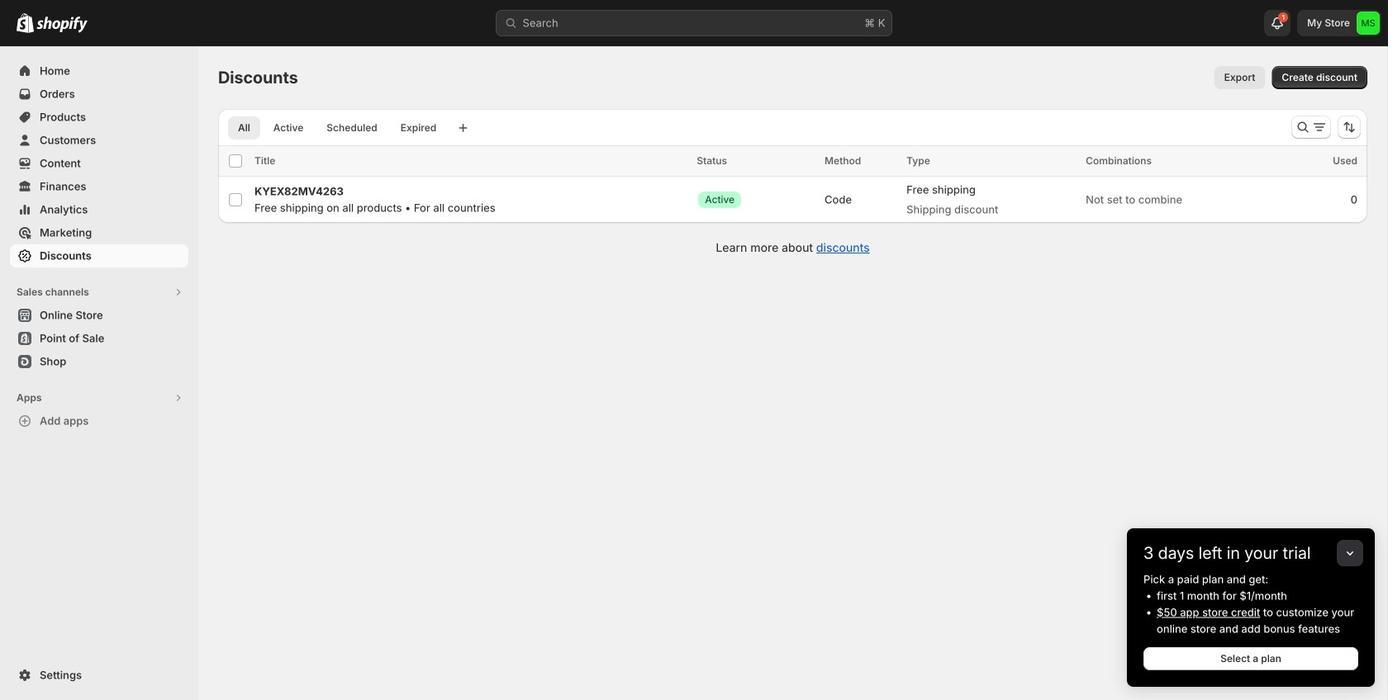 Task type: locate. For each thing, give the bounding box(es) containing it.
shopify image
[[17, 13, 34, 33]]

tab list
[[225, 116, 450, 140]]



Task type: vqa. For each thing, say whether or not it's contained in the screenshot.
left all
no



Task type: describe. For each thing, give the bounding box(es) containing it.
shopify image
[[36, 16, 88, 33]]

my store image
[[1357, 12, 1380, 35]]



